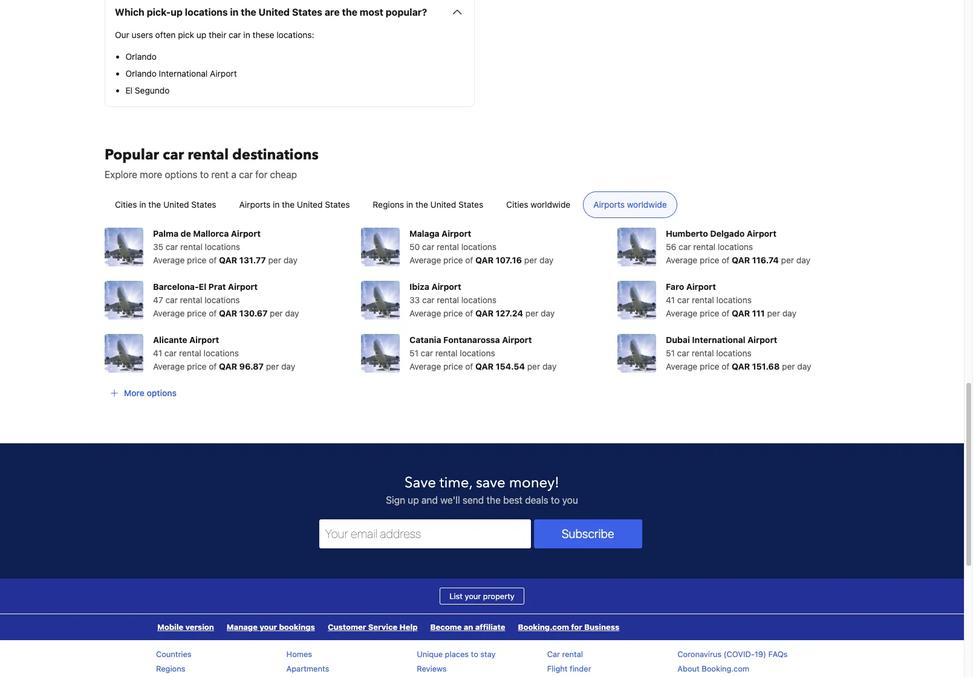 Task type: vqa. For each thing, say whether or not it's contained in the screenshot.
only
no



Task type: describe. For each thing, give the bounding box(es) containing it.
qar 111
[[732, 309, 765, 319]]

average inside humberto delgado airport 56 car rental locations average price of qar 116.74 per day
[[666, 255, 697, 266]]

subscribe
[[562, 528, 614, 541]]

average inside the catania fontanarossa airport 51 car rental locations average price of qar 154.54 per day
[[409, 362, 441, 372]]

become
[[430, 623, 462, 633]]

33
[[409, 295, 420, 306]]

cheap car rental at barcelona-el prat airport – bcn image
[[105, 281, 143, 320]]

options inside button
[[147, 388, 177, 399]]

rental inside malaga airport 50 car rental locations average price of qar 107.16 per day
[[437, 242, 459, 252]]

qar 116.74
[[732, 255, 779, 266]]

navigation inside save time, save money! footer
[[151, 615, 626, 641]]

faqs
[[768, 650, 788, 660]]

we'll
[[440, 495, 460, 506]]

locations inside ibiza airport 33 car rental locations average price of qar 127.24 per day
[[461, 295, 497, 306]]

day inside faro airport 41 car rental locations average price of qar 111 per day
[[782, 309, 796, 319]]

airport inside faro airport 41 car rental locations average price of qar 111 per day
[[686, 282, 716, 292]]

50
[[409, 242, 420, 252]]

in for airports in the united states
[[273, 200, 280, 210]]

countries regions
[[156, 650, 191, 674]]

rental inside popular car rental destinations explore more options to rent a car for cheap
[[188, 145, 229, 165]]

day inside humberto delgado airport 56 car rental locations average price of qar 116.74 per day
[[796, 255, 810, 266]]

send
[[463, 495, 484, 506]]

in inside dropdown button
[[230, 7, 239, 18]]

qar 127.24
[[475, 309, 523, 319]]

locations inside alicante airport 41 car rental locations average price of qar 96.87 per day
[[204, 349, 239, 359]]

the right are
[[342, 7, 357, 18]]

states inside dropdown button
[[292, 7, 322, 18]]

price inside alicante airport 41 car rental locations average price of qar 96.87 per day
[[187, 362, 207, 372]]

car
[[547, 650, 560, 660]]

homes
[[286, 650, 312, 660]]

per inside ibiza airport 33 car rental locations average price of qar 127.24 per day
[[525, 309, 538, 319]]

cities in the united states button
[[105, 192, 227, 218]]

qar 151.68
[[732, 362, 780, 372]]

car inside malaga airport 50 car rental locations average price of qar 107.16 per day
[[422, 242, 434, 252]]

rental inside car rental flight finder
[[562, 650, 583, 660]]

of inside malaga airport 50 car rental locations average price of qar 107.16 per day
[[465, 255, 473, 266]]

per inside barcelona-el prat airport 47 car rental locations average price of qar 130.67 per day
[[270, 309, 283, 319]]

rental inside dubai international airport 51 car rental locations average price of qar 151.68 per day
[[692, 349, 714, 359]]

qar 107.16
[[475, 255, 522, 266]]

fontanarossa
[[443, 335, 500, 345]]

sign
[[386, 495, 405, 506]]

malaga airport 50 car rental locations average price of qar 107.16 per day
[[409, 229, 554, 266]]

airport inside palma de mallorca airport 35 car rental locations average price of qar 131.77 per day
[[231, 229, 261, 239]]

regions inside button
[[373, 200, 404, 210]]

palma de mallorca airport 35 car rental locations average price of qar 131.77 per day
[[153, 229, 297, 266]]

airport inside humberto delgado airport 56 car rental locations average price of qar 116.74 per day
[[747, 229, 776, 239]]

0 vertical spatial el
[[125, 85, 133, 96]]

malaga
[[409, 229, 440, 239]]

customer service help link
[[322, 615, 424, 641]]

price inside ibiza airport 33 car rental locations average price of qar 127.24 per day
[[443, 309, 463, 319]]

airport inside barcelona-el prat airport 47 car rental locations average price of qar 130.67 per day
[[228, 282, 258, 292]]

locations inside dropdown button
[[185, 7, 228, 18]]

manage
[[227, 623, 258, 633]]

states for regions in the united states
[[458, 200, 483, 210]]

finder
[[570, 665, 591, 674]]

of inside alicante airport 41 car rental locations average price of qar 96.87 per day
[[209, 362, 217, 372]]

unique places to stay reviews
[[417, 650, 496, 674]]

qar 130.67
[[219, 309, 268, 319]]

best
[[503, 495, 522, 506]]

mallorca
[[193, 229, 229, 239]]

car inside barcelona-el prat airport 47 car rental locations average price of qar 130.67 per day
[[165, 295, 178, 306]]

cheap car rental at faro airport – fao image
[[617, 281, 656, 320]]

segundo
[[135, 85, 170, 96]]

popular
[[105, 145, 159, 165]]

car inside faro airport 41 car rental locations average price of qar 111 per day
[[677, 295, 690, 306]]

bookings
[[279, 623, 315, 633]]

car rental flight finder
[[547, 650, 591, 674]]

list your property
[[449, 592, 515, 602]]

united for regions in the united states
[[430, 200, 456, 210]]

affiliate
[[475, 623, 505, 633]]

coronavirus
[[678, 650, 722, 660]]

stay
[[480, 650, 496, 660]]

save time, save money! footer
[[0, 443, 964, 678]]

car inside the catania fontanarossa airport 51 car rental locations average price of qar 154.54 per day
[[421, 349, 433, 359]]

qar 154.54
[[475, 362, 525, 372]]

airports in the united states
[[239, 200, 350, 210]]

most
[[360, 7, 383, 18]]

your for bookings
[[260, 623, 277, 633]]

per inside palma de mallorca airport 35 car rental locations average price of qar 131.77 per day
[[268, 255, 281, 266]]

35
[[153, 242, 163, 252]]

average inside barcelona-el prat airport 47 car rental locations average price of qar 130.67 per day
[[153, 309, 185, 319]]

save
[[405, 474, 436, 494]]

customer
[[328, 623, 366, 633]]

a
[[231, 170, 236, 180]]

united inside dropdown button
[[259, 7, 290, 18]]

mobile version
[[157, 623, 214, 633]]

per inside the catania fontanarossa airport 51 car rental locations average price of qar 154.54 per day
[[527, 362, 540, 372]]

to inside "save time, save money! sign up and we'll send the best deals to you"
[[551, 495, 560, 506]]

faro
[[666, 282, 684, 292]]

of inside faro airport 41 car rental locations average price of qar 111 per day
[[722, 309, 730, 319]]

average inside alicante airport 41 car rental locations average price of qar 96.87 per day
[[153, 362, 185, 372]]

save time, save money! sign up and we'll send the best deals to you
[[386, 474, 578, 506]]

of inside dubai international airport 51 car rental locations average price of qar 151.68 per day
[[722, 362, 730, 372]]

day inside ibiza airport 33 car rental locations average price of qar 127.24 per day
[[541, 309, 555, 319]]

cities in the united states
[[115, 200, 216, 210]]

day inside alicante airport 41 car rental locations average price of qar 96.87 per day
[[281, 362, 295, 372]]

average inside palma de mallorca airport 35 car rental locations average price of qar 131.77 per day
[[153, 255, 185, 266]]

cheap car rental at alicante airport – alc image
[[105, 335, 143, 373]]

about booking.com link
[[678, 665, 749, 674]]

your for property
[[465, 592, 481, 602]]

in left these on the left top of page
[[243, 30, 250, 40]]

the down cheap
[[282, 200, 295, 210]]

qar 131.77
[[219, 255, 266, 266]]

rental inside the catania fontanarossa airport 51 car rental locations average price of qar 154.54 per day
[[435, 349, 458, 359]]

1 horizontal spatial up
[[196, 30, 206, 40]]

airport inside the catania fontanarossa airport 51 car rental locations average price of qar 154.54 per day
[[502, 335, 532, 345]]

day inside dubai international airport 51 car rental locations average price of qar 151.68 per day
[[797, 362, 811, 372]]

cities worldwide button
[[496, 192, 581, 218]]

delgado
[[710, 229, 745, 239]]

flight
[[547, 665, 568, 674]]

our users often pick up their car in these locations:
[[115, 30, 314, 40]]

states for airports in the united states
[[325, 200, 350, 210]]

version
[[185, 623, 214, 633]]

more
[[124, 388, 144, 399]]

which pick-up locations in the united states are the most popular?
[[115, 7, 427, 18]]

locations inside the catania fontanarossa airport 51 car rental locations average price of qar 154.54 per day
[[460, 349, 495, 359]]

cheap
[[270, 170, 297, 180]]

the up malaga
[[415, 200, 428, 210]]

destinations
[[232, 145, 319, 165]]

rent
[[211, 170, 229, 180]]

car inside dubai international airport 51 car rental locations average price of qar 151.68 per day
[[677, 349, 689, 359]]

price inside humberto delgado airport 56 car rental locations average price of qar 116.74 per day
[[700, 255, 719, 266]]

of inside the catania fontanarossa airport 51 car rental locations average price of qar 154.54 per day
[[465, 362, 473, 372]]

up inside "save time, save money! sign up and we'll send the best deals to you"
[[408, 495, 419, 506]]

el segundo
[[125, 85, 170, 96]]

palma
[[153, 229, 178, 239]]

el inside barcelona-el prat airport 47 car rental locations average price of qar 130.67 per day
[[199, 282, 206, 292]]

the down more
[[148, 200, 161, 210]]

which pick-up locations in the united states are the most popular? button
[[115, 5, 464, 20]]

become an affiliate
[[430, 623, 505, 633]]

business
[[584, 623, 619, 633]]

airports worldwide button
[[583, 192, 677, 218]]

locations inside faro airport 41 car rental locations average price of qar 111 per day
[[716, 295, 752, 306]]

car inside ibiza airport 33 car rental locations average price of qar 127.24 per day
[[422, 295, 435, 306]]

Your email address email field
[[319, 520, 531, 549]]

alicante
[[153, 335, 187, 345]]

locations inside humberto delgado airport 56 car rental locations average price of qar 116.74 per day
[[718, 242, 753, 252]]

airport inside ibiza airport 33 car rental locations average price of qar 127.24 per day
[[431, 282, 461, 292]]

help
[[400, 623, 418, 633]]

often
[[155, 30, 176, 40]]

51 for catania fontanarossa airport
[[409, 349, 418, 359]]

to inside unique places to stay reviews
[[471, 650, 478, 660]]

apartments
[[286, 665, 329, 674]]

list your property link
[[440, 589, 524, 606]]

which
[[115, 7, 144, 18]]

qar 96.87
[[219, 362, 264, 372]]

reviews link
[[417, 665, 447, 674]]



Task type: locate. For each thing, give the bounding box(es) containing it.
average down "alicante"
[[153, 362, 185, 372]]

in for regions in the united states
[[406, 200, 413, 210]]

price down de
[[187, 255, 207, 266]]

airport up qar 151.68
[[748, 335, 777, 345]]

rental inside barcelona-el prat airport 47 car rental locations average price of qar 130.67 per day
[[180, 295, 202, 306]]

airports down cheap
[[239, 200, 271, 210]]

41
[[666, 295, 675, 306], [153, 349, 162, 359]]

per right qar 130.67
[[270, 309, 283, 319]]

average down 47
[[153, 309, 185, 319]]

airports for airports worldwide
[[593, 200, 625, 210]]

of up fontanarossa
[[465, 309, 473, 319]]

airports worldwide
[[593, 200, 667, 210]]

41 inside faro airport 41 car rental locations average price of qar 111 per day
[[666, 295, 675, 306]]

51 down dubai
[[666, 349, 675, 359]]

car down "alicante"
[[164, 349, 177, 359]]

average down 35
[[153, 255, 185, 266]]

car down "catania"
[[421, 349, 433, 359]]

47
[[153, 295, 163, 306]]

mobile version link
[[151, 615, 220, 641]]

airports up cheap car rental at humberto delgado airport – lis image
[[593, 200, 625, 210]]

rental inside faro airport 41 car rental locations average price of qar 111 per day
[[692, 295, 714, 306]]

0 vertical spatial to
[[200, 170, 209, 180]]

2 51 from the left
[[666, 349, 675, 359]]

2 airports from the left
[[593, 200, 625, 210]]

locations up qar 96.87
[[204, 349, 239, 359]]

0 horizontal spatial for
[[255, 170, 268, 180]]

locations up qar 111
[[716, 295, 752, 306]]

0 horizontal spatial 41
[[153, 349, 162, 359]]

per right qar 111
[[767, 309, 780, 319]]

car right a
[[239, 170, 253, 180]]

airport right faro
[[686, 282, 716, 292]]

of down fontanarossa
[[465, 362, 473, 372]]

for inside navigation
[[571, 623, 582, 633]]

cheap car rental at humberto delgado airport – lis image
[[617, 228, 656, 267]]

ibiza
[[409, 282, 429, 292]]

day inside barcelona-el prat airport 47 car rental locations average price of qar 130.67 per day
[[285, 309, 299, 319]]

barcelona-
[[153, 282, 199, 292]]

booking.com inside navigation
[[518, 623, 569, 633]]

users
[[132, 30, 153, 40]]

price inside palma de mallorca airport 35 car rental locations average price of qar 131.77 per day
[[187, 255, 207, 266]]

coronavirus (covid-19) faqs link
[[678, 650, 788, 660]]

in for cities in the united states
[[139, 200, 146, 210]]

0 vertical spatial for
[[255, 170, 268, 180]]

your right the manage
[[260, 623, 277, 633]]

cheap car rental at palma de mallorca airport – pmi image
[[105, 228, 143, 267]]

regions inside countries regions
[[156, 665, 185, 674]]

united up malaga
[[430, 200, 456, 210]]

regions link
[[156, 665, 185, 674]]

2 horizontal spatial to
[[551, 495, 560, 506]]

price left qar 111
[[700, 309, 719, 319]]

1 vertical spatial for
[[571, 623, 582, 633]]

for left business
[[571, 623, 582, 633]]

states for cities in the united states
[[191, 200, 216, 210]]

of inside ibiza airport 33 car rental locations average price of qar 127.24 per day
[[465, 309, 473, 319]]

car inside alicante airport 41 car rental locations average price of qar 96.87 per day
[[164, 349, 177, 359]]

rental inside ibiza airport 33 car rental locations average price of qar 127.24 per day
[[437, 295, 459, 306]]

airport right malaga
[[442, 229, 471, 239]]

el left 'segundo'
[[125, 85, 133, 96]]

day inside the catania fontanarossa airport 51 car rental locations average price of qar 154.54 per day
[[542, 362, 557, 372]]

0 horizontal spatial up
[[171, 7, 183, 18]]

of inside barcelona-el prat airport 47 car rental locations average price of qar 130.67 per day
[[209, 309, 217, 319]]

orlando for orlando international airport
[[125, 69, 157, 79]]

orlando
[[125, 52, 157, 62], [125, 69, 157, 79]]

airports inside airports worldwide button
[[593, 200, 625, 210]]

average inside ibiza airport 33 car rental locations average price of qar 127.24 per day
[[409, 309, 441, 319]]

el left prat
[[199, 282, 206, 292]]

international for orlando
[[159, 69, 208, 79]]

average up dubai
[[666, 309, 697, 319]]

worldwide inside button
[[531, 200, 570, 210]]

day inside palma de mallorca airport 35 car rental locations average price of qar 131.77 per day
[[283, 255, 297, 266]]

to inside popular car rental destinations explore more options to rent a car for cheap
[[200, 170, 209, 180]]

orlando international airport
[[125, 69, 237, 79]]

average inside faro airport 41 car rental locations average price of qar 111 per day
[[666, 309, 697, 319]]

car down faro
[[677, 295, 690, 306]]

worldwide for airports worldwide
[[627, 200, 667, 210]]

worldwide
[[531, 200, 570, 210], [627, 200, 667, 210]]

day inside malaga airport 50 car rental locations average price of qar 107.16 per day
[[539, 255, 554, 266]]

locations down mallorca
[[205, 242, 240, 252]]

0 horizontal spatial cities
[[115, 200, 137, 210]]

2 orlando from the top
[[125, 69, 157, 79]]

41 down "alicante"
[[153, 349, 162, 359]]

options inside popular car rental destinations explore more options to rent a car for cheap
[[165, 170, 197, 180]]

regions down "countries"
[[156, 665, 185, 674]]

airport inside dubai international airport 51 car rental locations average price of qar 151.68 per day
[[748, 335, 777, 345]]

to left stay
[[471, 650, 478, 660]]

0 vertical spatial 41
[[666, 295, 675, 306]]

locations up our users often pick up their car in these locations:
[[185, 7, 228, 18]]

cheap car rental at malaga airport – agp image
[[361, 228, 400, 267]]

airport inside malaga airport 50 car rental locations average price of qar 107.16 per day
[[442, 229, 471, 239]]

cheap car rental at dubai international airport – dxb image
[[617, 335, 656, 373]]

of inside palma de mallorca airport 35 car rental locations average price of qar 131.77 per day
[[209, 255, 217, 266]]

car right 35
[[166, 242, 178, 252]]

regions
[[373, 200, 404, 210], [156, 665, 185, 674]]

car right 47
[[165, 295, 178, 306]]

international inside dubai international airport 51 car rental locations average price of qar 151.68 per day
[[692, 335, 745, 345]]

the inside "save time, save money! sign up and we'll send the best deals to you"
[[487, 495, 501, 506]]

their
[[209, 30, 226, 40]]

1 horizontal spatial booking.com
[[702, 665, 749, 674]]

per inside alicante airport 41 car rental locations average price of qar 96.87 per day
[[266, 362, 279, 372]]

list
[[449, 592, 463, 602]]

car right the 33
[[422, 295, 435, 306]]

0 horizontal spatial your
[[260, 623, 277, 633]]

0 horizontal spatial booking.com
[[518, 623, 569, 633]]

cheap car rental at catania fontanarossa airport – cta image
[[361, 335, 400, 373]]

locations up qar 151.68
[[716, 349, 752, 359]]

1 vertical spatial international
[[692, 335, 745, 345]]

0 vertical spatial booking.com
[[518, 623, 569, 633]]

1 cities from the left
[[115, 200, 137, 210]]

worldwide for cities worldwide
[[531, 200, 570, 210]]

price left qar 107.16
[[443, 255, 463, 266]]

of left qar 107.16
[[465, 255, 473, 266]]

41 for alicante
[[153, 349, 162, 359]]

0 horizontal spatial el
[[125, 85, 133, 96]]

1 horizontal spatial el
[[199, 282, 206, 292]]

deals
[[525, 495, 548, 506]]

price inside dubai international airport 51 car rental locations average price of qar 151.68 per day
[[700, 362, 719, 372]]

car rental link
[[547, 650, 583, 660]]

cities up malaga airport 50 car rental locations average price of qar 107.16 per day
[[506, 200, 528, 210]]

rental inside palma de mallorca airport 35 car rental locations average price of qar 131.77 per day
[[180, 242, 203, 252]]

airports in the united states button
[[229, 192, 360, 218]]

coronavirus (covid-19) faqs about booking.com
[[678, 650, 788, 674]]

to left rent
[[200, 170, 209, 180]]

car right the "popular"
[[163, 145, 184, 165]]

cities
[[115, 200, 137, 210], [506, 200, 528, 210]]

average down "catania"
[[409, 362, 441, 372]]

up up 'pick'
[[171, 7, 183, 18]]

day right qar 151.68
[[797, 362, 811, 372]]

1 vertical spatial up
[[196, 30, 206, 40]]

0 vertical spatial your
[[465, 592, 481, 602]]

catania fontanarossa airport 51 car rental locations average price of qar 154.54 per day
[[409, 335, 557, 372]]

regions in the united states button
[[363, 192, 494, 218]]

2 vertical spatial up
[[408, 495, 419, 506]]

41 for faro
[[666, 295, 675, 306]]

locations up qar 107.16
[[461, 242, 497, 252]]

navigation
[[151, 615, 626, 641]]

united up de
[[163, 200, 189, 210]]

price
[[187, 255, 207, 266], [443, 255, 463, 266], [700, 255, 719, 266], [187, 309, 207, 319], [443, 309, 463, 319], [700, 309, 719, 319], [187, 362, 207, 372], [443, 362, 463, 372], [700, 362, 719, 372]]

airport up qar 154.54
[[502, 335, 532, 345]]

car down dubai
[[677, 349, 689, 359]]

1 horizontal spatial international
[[692, 335, 745, 345]]

19)
[[755, 650, 766, 660]]

international for dubai
[[692, 335, 745, 345]]

popular?
[[386, 7, 427, 18]]

locations down delgado in the top of the page
[[718, 242, 753, 252]]

your
[[465, 592, 481, 602], [260, 623, 277, 633]]

1 vertical spatial your
[[260, 623, 277, 633]]

0 vertical spatial orlando
[[125, 52, 157, 62]]

catania
[[409, 335, 441, 345]]

for left cheap
[[255, 170, 268, 180]]

1 vertical spatial regions
[[156, 665, 185, 674]]

1 vertical spatial options
[[147, 388, 177, 399]]

51 inside the catania fontanarossa airport 51 car rental locations average price of qar 154.54 per day
[[409, 349, 418, 359]]

1 horizontal spatial cities
[[506, 200, 528, 210]]

1 vertical spatial 41
[[153, 349, 162, 359]]

price down barcelona-
[[187, 309, 207, 319]]

0 horizontal spatial 51
[[409, 349, 418, 359]]

airport down their
[[210, 69, 237, 79]]

day right 'qar 116.74'
[[796, 255, 810, 266]]

average
[[153, 255, 185, 266], [409, 255, 441, 266], [666, 255, 697, 266], [153, 309, 185, 319], [409, 309, 441, 319], [666, 309, 697, 319], [153, 362, 185, 372], [409, 362, 441, 372], [666, 362, 697, 372]]

0 vertical spatial regions
[[373, 200, 404, 210]]

international
[[159, 69, 208, 79], [692, 335, 745, 345]]

price left qar 151.68
[[700, 362, 719, 372]]

worldwide inside button
[[627, 200, 667, 210]]

airports for airports in the united states
[[239, 200, 271, 210]]

cities worldwide
[[506, 200, 570, 210]]

of left qar 111
[[722, 309, 730, 319]]

regions in the united states
[[373, 200, 483, 210]]

orlando up el segundo
[[125, 69, 157, 79]]

tab list
[[95, 192, 869, 219]]

0 horizontal spatial airports
[[239, 200, 271, 210]]

more options button
[[105, 383, 181, 405]]

1 worldwide from the left
[[531, 200, 570, 210]]

your inside manage your bookings link
[[260, 623, 277, 633]]

are
[[325, 7, 340, 18]]

day right qar 96.87
[[281, 362, 295, 372]]

airport right "alicante"
[[189, 335, 219, 345]]

booking.com inside coronavirus (covid-19) faqs about booking.com
[[702, 665, 749, 674]]

homes apartments
[[286, 650, 329, 674]]

1 vertical spatial to
[[551, 495, 560, 506]]

de
[[181, 229, 191, 239]]

places
[[445, 650, 469, 660]]

explore
[[105, 170, 137, 180]]

2 worldwide from the left
[[627, 200, 667, 210]]

pick-
[[147, 7, 171, 18]]

for inside popular car rental destinations explore more options to rent a car for cheap
[[255, 170, 268, 180]]

1 horizontal spatial to
[[471, 650, 478, 660]]

airport right ibiza
[[431, 282, 461, 292]]

per right qar 96.87
[[266, 362, 279, 372]]

of down delgado in the top of the page
[[722, 255, 730, 266]]

1 vertical spatial orlando
[[125, 69, 157, 79]]

countries
[[156, 650, 191, 660]]

0 horizontal spatial to
[[200, 170, 209, 180]]

cities inside cities in the united states button
[[115, 200, 137, 210]]

cities for cities worldwide
[[506, 200, 528, 210]]

per inside dubai international airport 51 car rental locations average price of qar 151.68 per day
[[782, 362, 795, 372]]

car right their
[[229, 30, 241, 40]]

per inside malaga airport 50 car rental locations average price of qar 107.16 per day
[[524, 255, 537, 266]]

to
[[200, 170, 209, 180], [551, 495, 560, 506], [471, 650, 478, 660]]

1 horizontal spatial your
[[465, 592, 481, 602]]

your inside the list your property link
[[465, 592, 481, 602]]

1 horizontal spatial worldwide
[[627, 200, 667, 210]]

1 vertical spatial el
[[199, 282, 206, 292]]

booking.com for business link
[[512, 615, 626, 641]]

of down prat
[[209, 309, 217, 319]]

countries link
[[156, 650, 191, 660]]

in up our users often pick up their car in these locations:
[[230, 7, 239, 18]]

price inside the catania fontanarossa airport 51 car rental locations average price of qar 154.54 per day
[[443, 362, 463, 372]]

(covid-
[[724, 650, 755, 660]]

money!
[[509, 474, 559, 494]]

and
[[421, 495, 438, 506]]

homes link
[[286, 650, 312, 660]]

2 cities from the left
[[506, 200, 528, 210]]

in down more
[[139, 200, 146, 210]]

41 inside alicante airport 41 car rental locations average price of qar 96.87 per day
[[153, 349, 162, 359]]

international up 'segundo'
[[159, 69, 208, 79]]

cities inside button
[[506, 200, 528, 210]]

day right qar 107.16
[[539, 255, 554, 266]]

per inside faro airport 41 car rental locations average price of qar 111 per day
[[767, 309, 780, 319]]

unique places to stay link
[[417, 650, 496, 660]]

states
[[292, 7, 322, 18], [191, 200, 216, 210], [325, 200, 350, 210], [458, 200, 483, 210]]

price inside malaga airport 50 car rental locations average price of qar 107.16 per day
[[443, 255, 463, 266]]

average down 50
[[409, 255, 441, 266]]

locations down prat
[[205, 295, 240, 306]]

manage your bookings
[[227, 623, 315, 633]]

airports
[[239, 200, 271, 210], [593, 200, 625, 210]]

united down cheap
[[297, 200, 323, 210]]

unique
[[417, 650, 443, 660]]

locations inside palma de mallorca airport 35 car rental locations average price of qar 131.77 per day
[[205, 242, 240, 252]]

our
[[115, 30, 129, 40]]

average down 56
[[666, 255, 697, 266]]

become an affiliate link
[[424, 615, 511, 641]]

to left you
[[551, 495, 560, 506]]

up left and
[[408, 495, 419, 506]]

international down qar 111
[[692, 335, 745, 345]]

orlando down users
[[125, 52, 157, 62]]

price down fontanarossa
[[443, 362, 463, 372]]

0 horizontal spatial international
[[159, 69, 208, 79]]

reviews
[[417, 665, 447, 674]]

average inside malaga airport 50 car rental locations average price of qar 107.16 per day
[[409, 255, 441, 266]]

united for airports in the united states
[[297, 200, 323, 210]]

1 horizontal spatial 51
[[666, 349, 675, 359]]

humberto delgado airport 56 car rental locations average price of qar 116.74 per day
[[666, 229, 810, 266]]

popular car rental destinations explore more options to rent a car for cheap
[[105, 145, 319, 180]]

1 orlando from the top
[[125, 52, 157, 62]]

1 horizontal spatial regions
[[373, 200, 404, 210]]

rental inside humberto delgado airport 56 car rental locations average price of qar 116.74 per day
[[693, 242, 715, 252]]

0 vertical spatial options
[[165, 170, 197, 180]]

of inside humberto delgado airport 56 car rental locations average price of qar 116.74 per day
[[722, 255, 730, 266]]

average inside dubai international airport 51 car rental locations average price of qar 151.68 per day
[[666, 362, 697, 372]]

average down the 33
[[409, 309, 441, 319]]

cheap car rental at ibiza airport – ibz image
[[361, 281, 400, 320]]

flight finder link
[[547, 665, 591, 674]]

the down save on the bottom of the page
[[487, 495, 501, 506]]

day
[[283, 255, 297, 266], [539, 255, 554, 266], [796, 255, 810, 266], [285, 309, 299, 319], [541, 309, 555, 319], [782, 309, 796, 319], [281, 362, 295, 372], [542, 362, 557, 372], [797, 362, 811, 372]]

booking.com for business
[[518, 623, 619, 633]]

day right qar 154.54
[[542, 362, 557, 372]]

2 horizontal spatial up
[[408, 495, 419, 506]]

per right qar 131.77 at left top
[[268, 255, 281, 266]]

day right qar 131.77 at left top
[[283, 255, 297, 266]]

airports inside airports in the united states button
[[239, 200, 271, 210]]

the
[[241, 7, 256, 18], [342, 7, 357, 18], [148, 200, 161, 210], [282, 200, 295, 210], [415, 200, 428, 210], [487, 495, 501, 506]]

0 horizontal spatial worldwide
[[531, 200, 570, 210]]

rental inside alicante airport 41 car rental locations average price of qar 96.87 per day
[[179, 349, 201, 359]]

locations inside malaga airport 50 car rental locations average price of qar 107.16 per day
[[461, 242, 497, 252]]

1 vertical spatial booking.com
[[702, 665, 749, 674]]

booking.com down coronavirus (covid-19) faqs link
[[702, 665, 749, 674]]

save
[[476, 474, 505, 494]]

price down "alicante"
[[187, 362, 207, 372]]

in down cheap
[[273, 200, 280, 210]]

51 for dubai international airport
[[666, 349, 675, 359]]

0 vertical spatial up
[[171, 7, 183, 18]]

cities down explore
[[115, 200, 137, 210]]

of left qar 96.87
[[209, 362, 217, 372]]

service
[[368, 623, 398, 633]]

locations inside barcelona-el prat airport 47 car rental locations average price of qar 130.67 per day
[[205, 295, 240, 306]]

1 airports from the left
[[239, 200, 271, 210]]

price inside faro airport 41 car rental locations average price of qar 111 per day
[[700, 309, 719, 319]]

the up these on the left top of page
[[241, 7, 256, 18]]

2 vertical spatial to
[[471, 650, 478, 660]]

locations inside dubai international airport 51 car rental locations average price of qar 151.68 per day
[[716, 349, 752, 359]]

airport up qar 131.77 at left top
[[231, 229, 261, 239]]

51 down "catania"
[[409, 349, 418, 359]]

day right qar 130.67
[[285, 309, 299, 319]]

regions up cheap car rental at malaga airport – agp image
[[373, 200, 404, 210]]

day right qar 111
[[782, 309, 796, 319]]

prat
[[208, 282, 226, 292]]

1 horizontal spatial for
[[571, 623, 582, 633]]

1 51 from the left
[[409, 349, 418, 359]]

0 horizontal spatial regions
[[156, 665, 185, 674]]

airport right prat
[[228, 282, 258, 292]]

navigation containing mobile version
[[151, 615, 626, 641]]

about
[[678, 665, 700, 674]]

united up these on the left top of page
[[259, 7, 290, 18]]

orlando for orlando
[[125, 52, 157, 62]]

1 horizontal spatial 41
[[666, 295, 675, 306]]

in
[[230, 7, 239, 18], [243, 30, 250, 40], [139, 200, 146, 210], [273, 200, 280, 210], [406, 200, 413, 210]]

customer service help
[[328, 623, 418, 633]]

up inside dropdown button
[[171, 7, 183, 18]]

locations
[[185, 7, 228, 18], [205, 242, 240, 252], [461, 242, 497, 252], [718, 242, 753, 252], [205, 295, 240, 306], [461, 295, 497, 306], [716, 295, 752, 306], [204, 349, 239, 359], [460, 349, 495, 359], [716, 349, 752, 359]]

56
[[666, 242, 676, 252]]

1 horizontal spatial airports
[[593, 200, 625, 210]]

airport inside alicante airport 41 car rental locations average price of qar 96.87 per day
[[189, 335, 219, 345]]

car right 50
[[422, 242, 434, 252]]

price up fontanarossa
[[443, 309, 463, 319]]

car inside palma de mallorca airport 35 car rental locations average price of qar 131.77 per day
[[166, 242, 178, 252]]

0 vertical spatial international
[[159, 69, 208, 79]]

per right qar 107.16
[[524, 255, 537, 266]]

price inside barcelona-el prat airport 47 car rental locations average price of qar 130.67 per day
[[187, 309, 207, 319]]

united for cities in the united states
[[163, 200, 189, 210]]

per inside humberto delgado airport 56 car rental locations average price of qar 116.74 per day
[[781, 255, 794, 266]]

tab list containing cities in the united states
[[95, 192, 869, 219]]

car inside humberto delgado airport 56 car rental locations average price of qar 116.74 per day
[[679, 242, 691, 252]]

cities for cities in the united states
[[115, 200, 137, 210]]



